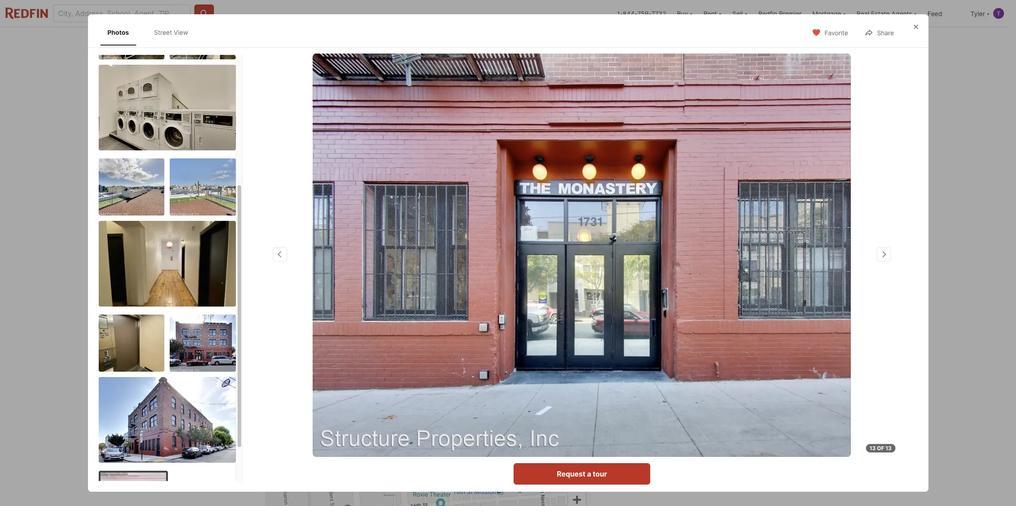 Task type: describe. For each thing, give the bounding box(es) containing it.
map entry image
[[545, 296, 590, 340]]

1 horizontal spatial tour
[[686, 340, 700, 349]]

share
[[877, 29, 894, 37]]

st
[[696, 311, 705, 322]]

1
[[380, 313, 385, 326]]

1 vertical spatial street view
[[293, 264, 328, 272]]

baths
[[380, 327, 399, 336]]

request a tour dialog
[[88, 2, 928, 507]]

0 vertical spatial request a tour button
[[616, 334, 734, 356]]

1 vertical spatial request a tour button
[[513, 464, 650, 485]]

1 horizontal spatial street
[[293, 264, 311, 272]]

2 horizontal spatial street view
[[500, 406, 527, 413]]

beds
[[341, 327, 358, 336]]

sq
[[420, 327, 429, 336]]

map region
[[249, 351, 592, 507]]

7732
[[651, 10, 666, 17]]

contact 1731 15th st
[[616, 311, 705, 322]]

send a message
[[646, 369, 703, 378]]

13 photos
[[700, 264, 729, 272]]

francisco
[[325, 296, 357, 305]]

share button
[[857, 23, 902, 42]]

13 for 13 of 13
[[870, 445, 876, 452]]

844-
[[623, 10, 637, 17]]

directions button
[[533, 404, 571, 416]]

favorite
[[825, 29, 848, 37]]

send a message button
[[616, 363, 734, 384]]

1-
[[617, 10, 623, 17]]

satellite button
[[249, 351, 592, 507]]

2 tab from the left
[[336, 29, 397, 50]]

1 horizontal spatial request
[[650, 340, 678, 349]]

feed
[[928, 10, 942, 17]]

3 tab from the left
[[397, 29, 458, 50]]

photos
[[708, 264, 729, 272]]

a inside dialog
[[587, 470, 591, 479]]

160
[[420, 313, 439, 326]]

satellite
[[308, 407, 337, 417]]

favorite button
[[805, 23, 856, 42]]

request a tour inside dialog
[[557, 470, 607, 479]]

user photo image
[[993, 8, 1004, 19]]

1731
[[653, 311, 673, 322]]

13 photos button
[[680, 260, 737, 277]]

tab list inside request a tour dialog
[[98, 20, 204, 45]]

photos
[[107, 29, 129, 36]]

a inside button
[[666, 369, 670, 378]]

redfin premier button
[[753, 0, 807, 27]]

2 horizontal spatial 13
[[886, 445, 892, 452]]

,
[[357, 296, 359, 305]]

photos tab
[[100, 21, 136, 44]]



Task type: locate. For each thing, give the bounding box(es) containing it.
request
[[650, 340, 678, 349], [557, 470, 585, 479]]

1 baths
[[380, 313, 399, 336]]

94103
[[374, 296, 395, 305]]

0
[[341, 313, 348, 326]]

0 horizontal spatial request a tour
[[557, 470, 607, 479]]

send
[[646, 369, 664, 378]]

san francisco , ca 94103
[[310, 296, 395, 305]]

0 vertical spatial view
[[174, 29, 188, 36]]

2 horizontal spatial street
[[500, 406, 515, 413]]

1 vertical spatial tour
[[593, 470, 607, 479]]

1 vertical spatial street
[[293, 264, 311, 272]]

street inside 'tab'
[[154, 29, 172, 36]]

request a tour
[[650, 340, 700, 349], [557, 470, 607, 479]]

1-844-759-7732 link
[[617, 10, 666, 17]]

0 horizontal spatial a
[[587, 470, 591, 479]]

directions
[[545, 406, 569, 413]]

13 inside 13 photos button
[[700, 264, 707, 272]]

tour
[[686, 340, 700, 349], [593, 470, 607, 479]]

1 vertical spatial view
[[313, 264, 328, 272]]

0 horizontal spatial street
[[154, 29, 172, 36]]

0 vertical spatial request a tour
[[650, 340, 700, 349]]

redfin premier
[[758, 10, 802, 17]]

1 horizontal spatial tab list
[[265, 27, 520, 50]]

tab list
[[98, 20, 204, 45], [265, 27, 520, 50]]

view
[[174, 29, 188, 36], [313, 264, 328, 272], [516, 406, 527, 413]]

0 horizontal spatial view
[[174, 29, 188, 36]]

1 tab from the left
[[265, 29, 336, 50]]

0 vertical spatial request
[[650, 340, 678, 349]]

2 horizontal spatial view
[[516, 406, 527, 413]]

redfin
[[758, 10, 777, 17]]

request a tour button
[[616, 334, 734, 356], [513, 464, 650, 485]]

2 vertical spatial street view
[[500, 406, 527, 413]]

2 vertical spatial street
[[500, 406, 515, 413]]

2 vertical spatial view
[[516, 406, 527, 413]]

4 tab from the left
[[458, 29, 513, 50]]

tab
[[265, 29, 336, 50], [336, 29, 397, 50], [397, 29, 458, 50], [458, 29, 513, 50]]

1 vertical spatial a
[[666, 369, 670, 378]]

0 horizontal spatial tour
[[593, 470, 607, 479]]

1 horizontal spatial view
[[313, 264, 328, 272]]

street
[[154, 29, 172, 36], [293, 264, 311, 272], [500, 406, 515, 413]]

1-844-759-7732
[[617, 10, 666, 17]]

0 horizontal spatial tab list
[[98, 20, 204, 45]]

0 vertical spatial tour
[[686, 340, 700, 349]]

1 vertical spatial street view button
[[488, 404, 530, 416]]

0 horizontal spatial street view button
[[272, 260, 335, 277]]

ft
[[431, 327, 438, 336]]

15th
[[675, 311, 694, 322]]

contact
[[616, 311, 651, 322]]

feed button
[[922, 0, 965, 27]]

street view
[[154, 29, 188, 36], [293, 264, 328, 272], [500, 406, 527, 413]]

13 right of
[[886, 445, 892, 452]]

1 horizontal spatial 13
[[870, 445, 876, 452]]

street view button up san
[[272, 260, 335, 277]]

759-
[[637, 10, 651, 17]]

san
[[310, 296, 323, 305]]

1 vertical spatial request
[[557, 470, 585, 479]]

image image
[[98, 2, 164, 59], [170, 2, 236, 59], [265, 52, 601, 285], [604, 52, 744, 167], [98, 65, 236, 150], [98, 158, 164, 216], [170, 158, 236, 216], [604, 170, 744, 285], [98, 221, 236, 307], [98, 315, 164, 372], [170, 315, 236, 372], [98, 377, 236, 463], [100, 473, 166, 507]]

request inside request a tour dialog
[[557, 470, 585, 479]]

2 horizontal spatial a
[[680, 340, 684, 349]]

13 left photos at the bottom of the page
[[700, 264, 707, 272]]

0 vertical spatial street view
[[154, 29, 188, 36]]

0 horizontal spatial request
[[557, 470, 585, 479]]

1 horizontal spatial request a tour
[[650, 340, 700, 349]]

satellite button
[[301, 403, 345, 421]]

1 horizontal spatial street view
[[293, 264, 328, 272]]

City, Address, School, Agent, ZIP search field
[[53, 4, 191, 22]]

1 horizontal spatial street view button
[[488, 404, 530, 416]]

premier
[[779, 10, 802, 17]]

0 horizontal spatial 13
[[700, 264, 707, 272]]

0 vertical spatial street view button
[[272, 260, 335, 277]]

street view button
[[272, 260, 335, 277], [488, 404, 530, 416]]

13
[[700, 264, 707, 272], [870, 445, 876, 452], [886, 445, 892, 452]]

street view button left directions button
[[488, 404, 530, 416]]

0 vertical spatial street
[[154, 29, 172, 36]]

13 left of
[[870, 445, 876, 452]]

/mo
[[300, 313, 320, 326]]

0 beds
[[341, 313, 358, 336]]

1 vertical spatial request a tour
[[557, 470, 607, 479]]

a
[[680, 340, 684, 349], [666, 369, 670, 378], [587, 470, 591, 479]]

street view inside 'tab'
[[154, 29, 188, 36]]

ca
[[362, 296, 372, 305]]

13 of 13
[[870, 445, 892, 452]]

1 horizontal spatial a
[[666, 369, 670, 378]]

1731 15th st image
[[313, 54, 851, 457]]

0 horizontal spatial street view
[[154, 29, 188, 36]]

view inside 'tab'
[[174, 29, 188, 36]]

13 for 13 photos
[[700, 264, 707, 272]]

tab list containing photos
[[98, 20, 204, 45]]

2 vertical spatial a
[[587, 470, 591, 479]]

message
[[672, 369, 703, 378]]

of
[[877, 445, 884, 452]]

0 vertical spatial a
[[680, 340, 684, 349]]

160 sq ft
[[420, 313, 439, 336]]

street view tab
[[147, 21, 195, 44]]

submit search image
[[200, 9, 209, 18]]

tour inside dialog
[[593, 470, 607, 479]]



Task type: vqa. For each thing, say whether or not it's contained in the screenshot.
0 beds at the left of page
yes



